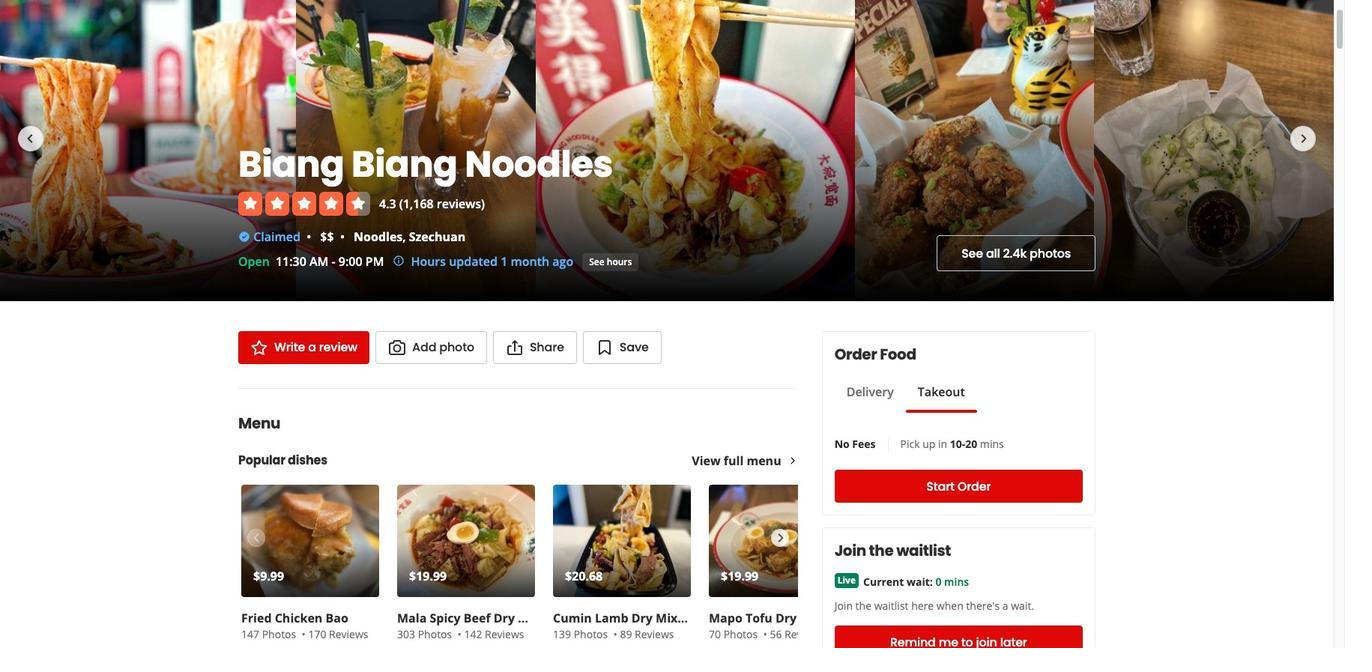 Task type: describe. For each thing, give the bounding box(es) containing it.
20
[[965, 437, 977, 451]]

$19.99 for mapo
[[721, 568, 758, 584]]

start order
[[926, 478, 991, 495]]

(1,168 reviews) link
[[399, 196, 485, 212]]

photo of biang biang noodles - seattle, wa, us. dry mix image
[[536, 0, 855, 301]]

menu element
[[214, 388, 874, 648]]

wait:
[[907, 575, 933, 589]]

szechuan link
[[409, 229, 466, 245]]

4.3 (1,168 reviews)
[[379, 196, 485, 212]]

previous image
[[248, 529, 264, 547]]

1
[[501, 253, 508, 270]]

mix for cumin lamb dry mix noodles
[[656, 610, 678, 626]]

am
[[309, 253, 328, 270]]

24 star v2 image
[[250, 339, 268, 357]]

join the waitlist here when there's a wait.
[[834, 599, 1034, 613]]

live
[[837, 574, 856, 587]]

147
[[241, 627, 259, 641]]

24 share v2 image
[[506, 339, 524, 357]]

open
[[238, 253, 270, 270]]

dry for cumin
[[631, 610, 653, 626]]

live current wait: 0 mins
[[837, 574, 969, 589]]

bao
[[326, 610, 348, 626]]

,
[[403, 229, 406, 245]]

mala spicy beef dry mix noodles image
[[397, 485, 535, 597]]

4.3 star rating image
[[238, 192, 370, 216]]

0 horizontal spatial order
[[834, 344, 877, 365]]

lamb
[[595, 610, 628, 626]]

see hours
[[589, 255, 632, 268]]

spicy
[[430, 610, 461, 626]]

see all 2.4k photos
[[961, 245, 1071, 262]]

mix for mapo tofu dry mix noodles
[[800, 610, 822, 626]]

see for see hours
[[589, 255, 604, 268]]

170 reviews
[[308, 627, 368, 641]]

write a review
[[274, 339, 357, 356]]

review
[[319, 339, 357, 356]]

photo of biang biang noodles - seattle, wa, us. mango mojito & drunken thai iced tea image
[[296, 0, 536, 301]]

here
[[911, 599, 934, 613]]

delivery
[[846, 384, 894, 400]]

-
[[332, 253, 335, 270]]

reviews)
[[437, 196, 485, 212]]

pick up in 10-20 mins
[[900, 437, 1004, 451]]

cumin lamb dry mix noodles image
[[553, 485, 691, 597]]

mapo tofu dry mix noodles 70 photos
[[709, 610, 874, 641]]

139
[[553, 627, 571, 641]]

photos inside mala spicy beef dry mix noodles 303 photos
[[418, 627, 452, 641]]

join for join the waitlist
[[834, 540, 866, 561]]

see hours link
[[582, 253, 639, 271]]

popular
[[238, 452, 285, 469]]

pick
[[900, 437, 920, 451]]

when
[[937, 599, 963, 613]]

reviews for tofu
[[785, 627, 824, 641]]

noodles inside cumin lamb dry mix noodles 139 photos
[[681, 610, 730, 626]]

photo of biang biang noodles - seattle, wa, us. image
[[1094, 0, 1334, 301]]

dry inside mala spicy beef dry mix noodles 303 photos
[[494, 610, 515, 626]]

1 vertical spatial a
[[1002, 599, 1008, 613]]

photo of biang biang noodles - seattle, wa, us. sichuan honey wings (6pc) image
[[855, 0, 1094, 301]]

wait.
[[1011, 599, 1034, 613]]

hours
[[607, 255, 632, 268]]

303
[[397, 627, 415, 641]]

(1,168
[[399, 196, 434, 212]]

0 vertical spatial a
[[308, 339, 316, 356]]

10-
[[950, 437, 965, 451]]

tab list containing delivery
[[834, 383, 977, 413]]

previous image
[[21, 129, 39, 147]]

dishes
[[288, 452, 327, 469]]

waitlist for join the waitlist here when there's a wait.
[[874, 599, 909, 613]]

takeout tab panel
[[834, 413, 977, 419]]

70
[[709, 627, 721, 641]]

142
[[464, 627, 482, 641]]

photos inside fried chicken bao 147 photos
[[262, 627, 296, 641]]

fried
[[241, 610, 272, 626]]

reviews for lamb
[[635, 627, 674, 641]]

mapo tofu dry mix noodles image
[[709, 485, 847, 597]]

biang biang noodles
[[238, 139, 613, 190]]

no fees
[[834, 437, 876, 451]]

photos inside cumin lamb dry mix noodles 139 photos
[[574, 627, 608, 641]]

89
[[620, 627, 632, 641]]

reviews for chicken
[[329, 627, 368, 641]]

16 info v2 image
[[393, 255, 405, 267]]

month
[[511, 253, 549, 270]]

view full menu link
[[692, 453, 798, 469]]

open 11:30 am - 9:00 pm
[[238, 253, 384, 270]]

there's
[[966, 599, 1000, 613]]

claimed
[[253, 229, 300, 245]]

menu
[[238, 413, 280, 434]]

food
[[880, 344, 916, 365]]

view full menu
[[692, 453, 781, 469]]

order food
[[834, 344, 916, 365]]

mins inside live current wait: 0 mins
[[944, 575, 969, 589]]

photo
[[439, 339, 474, 356]]

start
[[926, 478, 955, 495]]

in
[[938, 437, 947, 451]]

$$
[[320, 229, 334, 245]]

0
[[936, 575, 941, 589]]

next image
[[772, 529, 788, 547]]

mix inside mala spicy beef dry mix noodles 303 photos
[[518, 610, 540, 626]]



Task type: vqa. For each thing, say whether or not it's contained in the screenshot.
"Chimney"
no



Task type: locate. For each thing, give the bounding box(es) containing it.
cumin
[[553, 610, 592, 626]]

0 vertical spatial order
[[834, 344, 877, 365]]

noodles inside mala spicy beef dry mix noodles 303 photos
[[543, 610, 592, 626]]

dry inside mapo tofu dry mix noodles 70 photos
[[776, 610, 797, 626]]

dry for mapo
[[776, 610, 797, 626]]

1 biang from the left
[[238, 139, 344, 190]]

a
[[308, 339, 316, 356], [1002, 599, 1008, 613]]

noodles , szechuan
[[354, 229, 466, 245]]

dry up 89 reviews
[[631, 610, 653, 626]]

2 reviews from the left
[[485, 627, 524, 641]]

1 horizontal spatial dry
[[631, 610, 653, 626]]

photo of biang biang noodles - seattle, wa, us. dry mix noodles image
[[0, 0, 296, 301]]

2 dry from the left
[[631, 610, 653, 626]]

dry up 56
[[776, 610, 797, 626]]

0 vertical spatial the
[[869, 540, 893, 561]]

3 dry from the left
[[776, 610, 797, 626]]

info alert
[[393, 253, 573, 271]]

0 vertical spatial mins
[[980, 437, 1004, 451]]

see for see all 2.4k photos
[[961, 245, 983, 262]]

1 reviews from the left
[[329, 627, 368, 641]]

start order button
[[834, 470, 1083, 503]]

142 reviews
[[464, 627, 524, 641]]

1 dry from the left
[[494, 610, 515, 626]]

see left all
[[961, 245, 983, 262]]

mala
[[397, 610, 427, 626]]

dry inside cumin lamb dry mix noodles 139 photos
[[631, 610, 653, 626]]

menu
[[747, 453, 781, 469]]

2 biang from the left
[[352, 139, 457, 190]]

order right start
[[957, 478, 991, 495]]

a left wait.
[[1002, 599, 1008, 613]]

pm
[[366, 253, 384, 270]]

1 horizontal spatial mix
[[656, 610, 678, 626]]

1 horizontal spatial order
[[957, 478, 991, 495]]

photos down mapo at the right of the page
[[724, 627, 758, 641]]

save
[[620, 339, 649, 356]]

2 horizontal spatial mix
[[800, 610, 822, 626]]

2 $19.99 from the left
[[721, 568, 758, 584]]

waitlist for join the waitlist
[[896, 540, 951, 561]]

biang
[[238, 139, 344, 190], [352, 139, 457, 190]]

$19.99 up mapo at the right of the page
[[721, 568, 758, 584]]

add
[[412, 339, 436, 356]]

mins right 20
[[980, 437, 1004, 451]]

4 reviews from the left
[[785, 627, 824, 641]]

0 horizontal spatial a
[[308, 339, 316, 356]]

24 save outline v2 image
[[596, 339, 614, 357]]

3 reviews from the left
[[635, 627, 674, 641]]

$9.99
[[253, 568, 284, 584]]

tofu
[[746, 610, 772, 626]]

0 vertical spatial join
[[834, 540, 866, 561]]

share
[[530, 339, 564, 356]]

2.4k
[[1003, 245, 1027, 262]]

1 horizontal spatial see
[[961, 245, 983, 262]]

1 vertical spatial join
[[834, 599, 853, 613]]

order up delivery
[[834, 344, 877, 365]]

biang up (1,168
[[352, 139, 457, 190]]

1 vertical spatial order
[[957, 478, 991, 495]]

join down live
[[834, 599, 853, 613]]

photos down 'spicy'
[[418, 627, 452, 641]]

1 photos from the left
[[262, 627, 296, 641]]

1 vertical spatial mins
[[944, 575, 969, 589]]

the down live
[[855, 599, 871, 613]]

0 horizontal spatial mix
[[518, 610, 540, 626]]

$19.99 for mala
[[409, 568, 447, 584]]

hours updated 1 month ago
[[411, 253, 573, 270]]

2 photos from the left
[[418, 627, 452, 641]]

1 horizontal spatial $19.99
[[721, 568, 758, 584]]

mix
[[518, 610, 540, 626], [656, 610, 678, 626], [800, 610, 822, 626]]

waitlist
[[896, 540, 951, 561], [874, 599, 909, 613]]

waitlist up "wait:"
[[896, 540, 951, 561]]

photos inside mapo tofu dry mix noodles 70 photos
[[724, 627, 758, 641]]

szechuan
[[409, 229, 466, 245]]

reviews right 89 at the bottom left
[[635, 627, 674, 641]]

chicken
[[275, 610, 322, 626]]

89 reviews
[[620, 627, 674, 641]]

photos
[[262, 627, 296, 641], [418, 627, 452, 641], [574, 627, 608, 641], [724, 627, 758, 641]]

mala spicy beef dry mix noodles 303 photos
[[397, 610, 592, 641]]

current
[[863, 575, 904, 589]]

2 join from the top
[[834, 599, 853, 613]]

ago
[[552, 253, 573, 270]]

0 vertical spatial waitlist
[[896, 540, 951, 561]]

join up live
[[834, 540, 866, 561]]

mix inside mapo tofu dry mix noodles 70 photos
[[800, 610, 822, 626]]

add photo link
[[375, 331, 487, 364]]

170
[[308, 627, 326, 641]]

fried chicken bao image
[[241, 485, 379, 597]]

16 claim filled v2 image
[[238, 231, 250, 243]]

$19.99 up mala
[[409, 568, 447, 584]]

1 $19.99 from the left
[[409, 568, 447, 584]]

24 camera v2 image
[[388, 339, 406, 357]]

photos down "chicken"
[[262, 627, 296, 641]]

hours
[[411, 253, 446, 270]]

1 horizontal spatial biang
[[352, 139, 457, 190]]

11:30
[[276, 253, 306, 270]]

1 join from the top
[[834, 540, 866, 561]]

cumin lamb dry mix noodles 139 photos
[[553, 610, 730, 641]]

full
[[724, 453, 744, 469]]

2 mix from the left
[[656, 610, 678, 626]]

1 vertical spatial the
[[855, 599, 871, 613]]

waitlist down current
[[874, 599, 909, 613]]

fees
[[852, 437, 876, 451]]

share button
[[493, 331, 577, 364]]

no
[[834, 437, 850, 451]]

0 horizontal spatial mins
[[944, 575, 969, 589]]

noodles
[[465, 139, 613, 190], [354, 229, 403, 245], [543, 610, 592, 626], [681, 610, 730, 626], [825, 610, 874, 626]]

see
[[961, 245, 983, 262], [589, 255, 604, 268]]

3 mix from the left
[[800, 610, 822, 626]]

save button
[[583, 331, 661, 364]]

mix inside cumin lamb dry mix noodles 139 photos
[[656, 610, 678, 626]]

order inside button
[[957, 478, 991, 495]]

tab list
[[834, 383, 977, 413]]

reviews for spicy
[[485, 627, 524, 641]]

join for join the waitlist here when there's a wait.
[[834, 599, 853, 613]]

0 horizontal spatial biang
[[238, 139, 344, 190]]

write
[[274, 339, 305, 356]]

1 vertical spatial waitlist
[[874, 599, 909, 613]]

14 chevron right outline image
[[787, 456, 798, 466]]

4 photos from the left
[[724, 627, 758, 641]]

add photo
[[412, 339, 474, 356]]

fried chicken bao 147 photos
[[241, 610, 348, 641]]

see left "hours"
[[589, 255, 604, 268]]

noodles inside mapo tofu dry mix noodles 70 photos
[[825, 610, 874, 626]]

beef
[[464, 610, 491, 626]]

56
[[770, 627, 782, 641]]

the for join the waitlist here when there's a wait.
[[855, 599, 871, 613]]

mix up the 56 reviews
[[800, 610, 822, 626]]

photos
[[1030, 245, 1071, 262]]

mapo
[[709, 610, 742, 626]]

noodles link
[[354, 229, 403, 245]]

$20.68
[[565, 568, 603, 584]]

0 horizontal spatial see
[[589, 255, 604, 268]]

the up current
[[869, 540, 893, 561]]

reviews
[[329, 627, 368, 641], [485, 627, 524, 641], [635, 627, 674, 641], [785, 627, 824, 641]]

4.3
[[379, 196, 396, 212]]

the
[[869, 540, 893, 561], [855, 599, 871, 613]]

1 horizontal spatial a
[[1002, 599, 1008, 613]]

popular dishes
[[238, 452, 327, 469]]

56 reviews
[[770, 627, 824, 641]]

the for join the waitlist
[[869, 540, 893, 561]]

2 horizontal spatial dry
[[776, 610, 797, 626]]

3 photos from the left
[[574, 627, 608, 641]]

photos down cumin
[[574, 627, 608, 641]]

see all 2.4k photos link
[[937, 235, 1096, 271]]

reviews right 56
[[785, 627, 824, 641]]

biang up '4.3 star rating' "image"
[[238, 139, 344, 190]]

a right write
[[308, 339, 316, 356]]

mix up 89 reviews
[[656, 610, 678, 626]]

mins
[[980, 437, 1004, 451], [944, 575, 969, 589]]

1 mix from the left
[[518, 610, 540, 626]]

0 horizontal spatial dry
[[494, 610, 515, 626]]

1 horizontal spatial mins
[[980, 437, 1004, 451]]

all
[[986, 245, 1000, 262]]

write a review link
[[238, 331, 369, 364]]

join the waitlist
[[834, 540, 951, 561]]

view
[[692, 453, 721, 469]]

9:00
[[339, 253, 362, 270]]

next image
[[1295, 129, 1313, 147]]

mins right 0
[[944, 575, 969, 589]]

0 horizontal spatial $19.99
[[409, 568, 447, 584]]

reviews down bao
[[329, 627, 368, 641]]

reviews right 142
[[485, 627, 524, 641]]

dry up 142 reviews in the bottom left of the page
[[494, 610, 515, 626]]

mix up 142 reviews in the bottom left of the page
[[518, 610, 540, 626]]

takeout
[[918, 384, 965, 400]]



